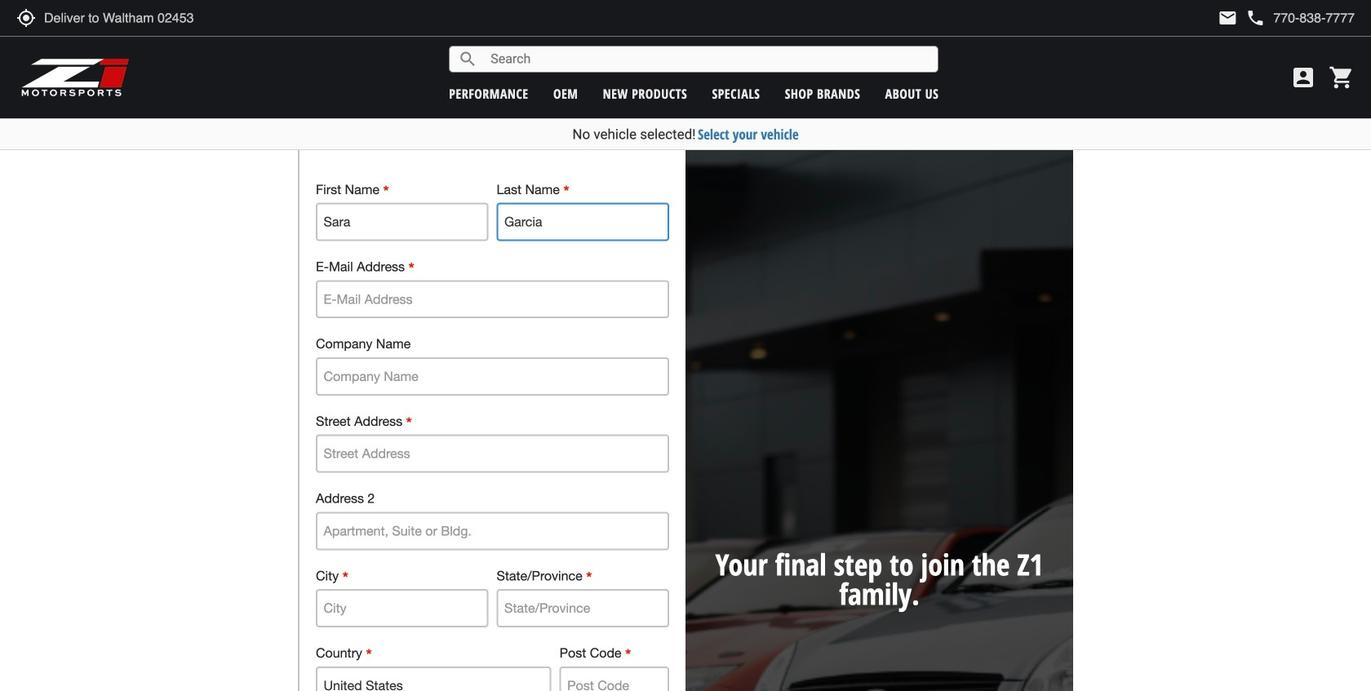 Task type: describe. For each thing, give the bounding box(es) containing it.
z1 motorsports logo image
[[20, 57, 130, 98]]

Apartment, Suite or Bldg. text field
[[316, 512, 670, 551]]

City text field
[[316, 590, 489, 628]]

State/​Province text field
[[497, 590, 670, 628]]



Task type: locate. For each thing, give the bounding box(es) containing it.
Company Name text field
[[316, 358, 670, 396]]

E-Mail Address text field
[[316, 280, 670, 319]]

Search search field
[[478, 47, 938, 72]]

Street Address text field
[[316, 435, 670, 473]]

First Name text field
[[316, 203, 489, 241]]

Last Name text field
[[497, 203, 670, 241]]

Post Code text field
[[560, 667, 670, 692]]



Task type: vqa. For each thing, say whether or not it's contained in the screenshot.
Search search field
yes



